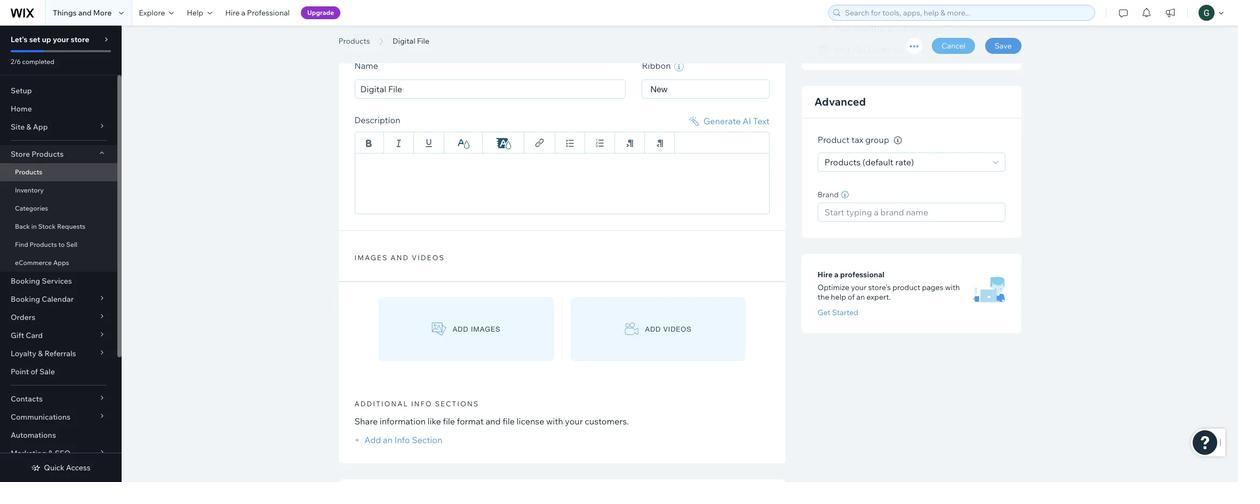 Task type: describe. For each thing, give the bounding box(es) containing it.
info for additional
[[411, 400, 433, 408]]

products (default rate)
[[825, 157, 914, 168]]

pages
[[922, 283, 944, 292]]

share
[[355, 416, 378, 427]]

ecommerce
[[15, 259, 52, 267]]

edit seo settings button
[[818, 42, 904, 57]]

home
[[11, 104, 32, 114]]

1 file from the left
[[443, 416, 455, 427]]

a for professional
[[835, 270, 839, 280]]

add an info section
[[363, 435, 443, 446]]

images
[[355, 253, 388, 262]]

digital right basic
[[393, 36, 415, 46]]

with inside optimize your store's product pages with the help of an expert.
[[945, 283, 960, 292]]

help
[[187, 8, 203, 18]]

completed
[[22, 58, 54, 66]]

a for professional
[[241, 8, 245, 18]]

automations link
[[0, 426, 117, 444]]

share information like file format and file license with your customers.
[[355, 416, 629, 427]]

and for more
[[78, 8, 92, 18]]

store's
[[869, 283, 891, 292]]

1 horizontal spatial your
[[565, 416, 583, 427]]

& for site
[[26, 122, 31, 132]]

upgrade button
[[301, 6, 341, 19]]

products inside find products to sell link
[[30, 241, 57, 249]]

add videos
[[645, 325, 692, 333]]

communications button
[[0, 408, 117, 426]]

tax
[[852, 135, 864, 145]]

1 vertical spatial an
[[383, 435, 393, 446]]

& for loyalty
[[38, 349, 43, 359]]

setup
[[11, 86, 32, 96]]

basic
[[355, 33, 381, 41]]

loyalty & referrals button
[[0, 345, 117, 363]]

things and more
[[53, 8, 112, 18]]

store
[[11, 149, 30, 159]]

seo settings image
[[818, 45, 829, 55]]

Search for tools, apps, help & more... field
[[842, 5, 1092, 20]]

your inside optimize your store's product pages with the help of an expert.
[[851, 283, 867, 292]]

add for add videos
[[645, 325, 661, 333]]

rate)
[[896, 157, 914, 168]]

images and videos
[[355, 253, 445, 262]]

generate ai text
[[704, 116, 770, 126]]

promote this product
[[835, 23, 919, 33]]

products up the name
[[339, 36, 370, 46]]

gift
[[11, 331, 24, 340]]

the
[[818, 292, 829, 302]]

Add a product name text field
[[355, 80, 626, 99]]

orders
[[11, 313, 35, 322]]

false text field
[[355, 153, 770, 215]]

an inside optimize your store's product pages with the help of an expert.
[[857, 292, 865, 302]]

hire for hire a professional
[[818, 270, 833, 280]]

started
[[832, 308, 859, 317]]

sale
[[39, 367, 55, 377]]

digital up the name
[[339, 23, 400, 47]]

booking services
[[11, 276, 72, 286]]

add an info section link
[[355, 435, 443, 446]]

services
[[42, 276, 72, 286]]

generate
[[704, 116, 741, 126]]

store products
[[11, 149, 64, 159]]

(default
[[863, 157, 894, 168]]

generate ai text button
[[688, 115, 770, 128]]

calendar
[[42, 295, 74, 304]]

point of sale
[[11, 367, 55, 377]]

professional
[[247, 8, 290, 18]]

sections
[[435, 400, 479, 408]]

sidebar element
[[0, 26, 122, 482]]

promote this product button
[[818, 21, 919, 36]]

hire a professional
[[818, 270, 885, 280]]

settings
[[873, 44, 904, 55]]

categories
[[15, 204, 48, 212]]

let's set up your store
[[11, 35, 89, 44]]

information
[[380, 416, 426, 427]]

optimize your store's product pages with the help of an expert.
[[818, 283, 960, 302]]

loyalty & referrals
[[11, 349, 76, 359]]

professional
[[840, 270, 885, 280]]

contacts button
[[0, 390, 117, 408]]

point
[[11, 367, 29, 377]]

find products to sell
[[15, 241, 77, 249]]

seo inside button
[[853, 44, 871, 55]]

optimize
[[818, 283, 850, 292]]

hire a professional
[[225, 8, 290, 18]]

requests
[[57, 223, 85, 231]]

home link
[[0, 100, 117, 118]]

digital file right basic
[[393, 36, 429, 46]]

save button
[[985, 38, 1022, 54]]

promote
[[835, 23, 869, 33]]

digital file form
[[122, 0, 1238, 482]]

2 vertical spatial and
[[486, 416, 501, 427]]

add
[[365, 435, 381, 446]]

gift card button
[[0, 327, 117, 345]]

access
[[66, 463, 91, 473]]

set
[[29, 35, 40, 44]]

products down product
[[825, 157, 861, 168]]

promote image
[[818, 24, 829, 33]]

site & app
[[11, 122, 48, 132]]

2/6
[[11, 58, 21, 66]]

digital file up the name
[[339, 23, 437, 47]]

back in stock requests
[[15, 223, 85, 231]]

ecommerce apps
[[15, 259, 69, 267]]



Task type: locate. For each thing, give the bounding box(es) containing it.
0 vertical spatial an
[[857, 292, 865, 302]]

& right site
[[26, 122, 31, 132]]

an left expert.
[[857, 292, 865, 302]]

1 vertical spatial info
[[411, 400, 433, 408]]

1 vertical spatial with
[[546, 416, 563, 427]]

a up optimize
[[835, 270, 839, 280]]

products up 'inventory'
[[15, 168, 42, 176]]

0 horizontal spatial and
[[78, 8, 92, 18]]

0 vertical spatial and
[[78, 8, 92, 18]]

setup link
[[0, 82, 117, 100]]

orders button
[[0, 308, 117, 327]]

add right videos icon
[[645, 325, 661, 333]]

products up 'ecommerce apps'
[[30, 241, 57, 249]]

of right help
[[848, 292, 855, 302]]

products
[[339, 36, 370, 46], [32, 149, 64, 159], [825, 157, 861, 168], [15, 168, 42, 176], [30, 241, 57, 249]]

edit seo settings
[[835, 44, 904, 55]]

find products to sell link
[[0, 236, 117, 254]]

your right up
[[53, 35, 69, 44]]

booking up orders
[[11, 295, 40, 304]]

1 horizontal spatial info
[[411, 400, 433, 408]]

card
[[26, 331, 43, 340]]

info tooltip image
[[894, 137, 902, 145]]

brand
[[818, 190, 839, 200]]

0 horizontal spatial seo
[[55, 449, 70, 458]]

1 vertical spatial &
[[38, 349, 43, 359]]

booking
[[11, 276, 40, 286], [11, 295, 40, 304]]

file right like
[[443, 416, 455, 427]]

product inside optimize your store's product pages with the help of an expert.
[[893, 283, 921, 292]]

1 vertical spatial seo
[[55, 449, 70, 458]]

& up "quick"
[[48, 449, 53, 458]]

1 horizontal spatial of
[[848, 292, 855, 302]]

store products button
[[0, 145, 117, 163]]

back in stock requests link
[[0, 218, 117, 236]]

section
[[412, 435, 443, 446]]

booking inside popup button
[[11, 295, 40, 304]]

0 vertical spatial seo
[[853, 44, 871, 55]]

cancel button
[[932, 38, 975, 54]]

1 vertical spatial and
[[391, 253, 409, 262]]

product inside promote this product button
[[888, 23, 919, 33]]

text
[[753, 116, 770, 126]]

0 vertical spatial your
[[53, 35, 69, 44]]

0 horizontal spatial products link
[[0, 163, 117, 181]]

videos
[[412, 253, 445, 262]]

stock
[[38, 223, 56, 231]]

gallery image
[[432, 323, 446, 336]]

1 horizontal spatial &
[[38, 349, 43, 359]]

1 vertical spatial booking
[[11, 295, 40, 304]]

help
[[831, 292, 846, 302]]

0 vertical spatial products link
[[333, 36, 375, 46]]

hire right help button
[[225, 8, 240, 18]]

your inside sidebar element
[[53, 35, 69, 44]]

1 vertical spatial of
[[31, 367, 38, 377]]

quick
[[44, 463, 64, 473]]

0 vertical spatial product
[[888, 23, 919, 33]]

0 horizontal spatial info
[[383, 33, 405, 41]]

1 horizontal spatial an
[[857, 292, 865, 302]]

1 horizontal spatial hire
[[818, 270, 833, 280]]

an
[[857, 292, 865, 302], [383, 435, 393, 446]]

1 vertical spatial your
[[851, 283, 867, 292]]

upgrade
[[307, 9, 334, 17]]

0 horizontal spatial hire
[[225, 8, 240, 18]]

0 vertical spatial booking
[[11, 276, 40, 286]]

and right the "format"
[[486, 416, 501, 427]]

booking calendar
[[11, 295, 74, 304]]

quick access button
[[31, 463, 91, 473]]

ribbon
[[642, 60, 673, 71]]

of inside sidebar element
[[31, 367, 38, 377]]

1 vertical spatial a
[[835, 270, 839, 280]]

apps
[[53, 259, 69, 267]]

1 horizontal spatial with
[[945, 283, 960, 292]]

cancel
[[942, 41, 966, 51]]

booking down 'ecommerce'
[[11, 276, 40, 286]]

0 vertical spatial &
[[26, 122, 31, 132]]

& inside popup button
[[48, 449, 53, 458]]

seo up "quick access" button
[[55, 449, 70, 458]]

2 vertical spatial your
[[565, 416, 583, 427]]

booking services link
[[0, 272, 117, 290]]

seo right edit
[[853, 44, 871, 55]]

1 booking from the top
[[11, 276, 40, 286]]

products link up the name
[[333, 36, 375, 46]]

products right 'store'
[[32, 149, 64, 159]]

products inside store products dropdown button
[[32, 149, 64, 159]]

2/6 completed
[[11, 58, 54, 66]]

0 horizontal spatial your
[[53, 35, 69, 44]]

1 horizontal spatial seo
[[853, 44, 871, 55]]

Start typing a brand name field
[[822, 203, 1002, 221]]

1 vertical spatial product
[[893, 283, 921, 292]]

hire inside digital file form
[[818, 270, 833, 280]]

& right loyalty
[[38, 349, 43, 359]]

an left info in the bottom of the page
[[383, 435, 393, 446]]

inventory link
[[0, 181, 117, 200]]

1 vertical spatial products link
[[0, 163, 117, 181]]

file left license
[[503, 416, 515, 427]]

info up like
[[411, 400, 433, 408]]

2 horizontal spatial &
[[48, 449, 53, 458]]

product left pages
[[893, 283, 921, 292]]

in
[[31, 223, 37, 231]]

2 file from the left
[[503, 416, 515, 427]]

1 horizontal spatial file
[[503, 416, 515, 427]]

and for videos
[[391, 253, 409, 262]]

a
[[241, 8, 245, 18], [835, 270, 839, 280]]

info right basic
[[383, 33, 405, 41]]

products link down store products
[[0, 163, 117, 181]]

get started
[[818, 308, 859, 317]]

automations
[[11, 431, 56, 440]]

images
[[471, 325, 501, 333]]

app
[[33, 122, 48, 132]]

0 vertical spatial of
[[848, 292, 855, 302]]

of inside optimize your store's product pages with the help of an expert.
[[848, 292, 855, 302]]

referrals
[[45, 349, 76, 359]]

videos
[[664, 325, 692, 333]]

hire
[[225, 8, 240, 18], [818, 270, 833, 280]]

0 vertical spatial with
[[945, 283, 960, 292]]

and left 'videos'
[[391, 253, 409, 262]]

edit
[[835, 44, 851, 55]]

0 vertical spatial info
[[383, 33, 405, 41]]

categories link
[[0, 200, 117, 218]]

a left "professional"
[[241, 8, 245, 18]]

help button
[[181, 0, 219, 26]]

additional
[[355, 400, 409, 408]]

and
[[78, 8, 92, 18], [391, 253, 409, 262], [486, 416, 501, 427]]

file right basic
[[404, 23, 437, 47]]

booking for booking services
[[11, 276, 40, 286]]

& for marketing
[[48, 449, 53, 458]]

info
[[395, 435, 410, 446]]

2 vertical spatial &
[[48, 449, 53, 458]]

0 horizontal spatial an
[[383, 435, 393, 446]]

with right pages
[[945, 283, 960, 292]]

of
[[848, 292, 855, 302], [31, 367, 38, 377]]

your down professional
[[851, 283, 867, 292]]

1 horizontal spatial add
[[645, 325, 661, 333]]

store
[[71, 35, 89, 44]]

get
[[818, 308, 831, 317]]

2 horizontal spatial and
[[486, 416, 501, 427]]

site & app button
[[0, 118, 117, 136]]

0 horizontal spatial with
[[546, 416, 563, 427]]

product
[[818, 135, 850, 145]]

loyalty
[[11, 349, 36, 359]]

license
[[517, 416, 544, 427]]

0 horizontal spatial add
[[453, 325, 469, 333]]

2 horizontal spatial your
[[851, 283, 867, 292]]

and left the "more"
[[78, 8, 92, 18]]

info for basic
[[383, 33, 405, 41]]

add
[[453, 325, 469, 333], [645, 325, 661, 333]]

2 add from the left
[[645, 325, 661, 333]]

product tax group
[[818, 135, 891, 145]]

0 vertical spatial a
[[241, 8, 245, 18]]

digital
[[339, 23, 400, 47], [393, 36, 415, 46]]

booking for booking calendar
[[11, 295, 40, 304]]

product right this
[[888, 23, 919, 33]]

new
[[651, 84, 668, 94]]

get started link
[[818, 308, 859, 317]]

advanced
[[815, 95, 866, 109]]

your
[[53, 35, 69, 44], [851, 283, 867, 292], [565, 416, 583, 427]]

hire for hire a professional
[[225, 8, 240, 18]]

seo inside popup button
[[55, 449, 70, 458]]

quick access
[[44, 463, 91, 473]]

this
[[871, 23, 886, 33]]

marketing & seo
[[11, 449, 70, 458]]

videos icon image
[[625, 323, 639, 336]]

1 horizontal spatial products link
[[333, 36, 375, 46]]

your left the customers.
[[565, 416, 583, 427]]

to
[[58, 241, 65, 249]]

hire up optimize
[[818, 270, 833, 280]]

add for add images
[[453, 325, 469, 333]]

file right basic info
[[417, 36, 429, 46]]

add right gallery image
[[453, 325, 469, 333]]

0 horizontal spatial of
[[31, 367, 38, 377]]

1 horizontal spatial a
[[835, 270, 839, 280]]

with right license
[[546, 416, 563, 427]]

of left sale
[[31, 367, 38, 377]]

explore
[[139, 8, 165, 18]]

name
[[355, 60, 378, 71]]

0 horizontal spatial &
[[26, 122, 31, 132]]

0 horizontal spatial file
[[443, 416, 455, 427]]

hire a professional link
[[219, 0, 296, 26]]

marketing
[[11, 449, 47, 458]]

2 booking from the top
[[11, 295, 40, 304]]

1 add from the left
[[453, 325, 469, 333]]

booking calendar button
[[0, 290, 117, 308]]

marketing & seo button
[[0, 444, 117, 463]]

site
[[11, 122, 25, 132]]

let's
[[11, 35, 28, 44]]

ai
[[743, 116, 751, 126]]

save
[[995, 41, 1012, 51]]

1 horizontal spatial and
[[391, 253, 409, 262]]

things
[[53, 8, 77, 18]]

1 vertical spatial hire
[[818, 270, 833, 280]]

0 vertical spatial hire
[[225, 8, 240, 18]]

a inside form
[[835, 270, 839, 280]]

0 horizontal spatial a
[[241, 8, 245, 18]]

find
[[15, 241, 28, 249]]



Task type: vqa. For each thing, say whether or not it's contained in the screenshot.
go back to marketing overview button on the top right of the page
no



